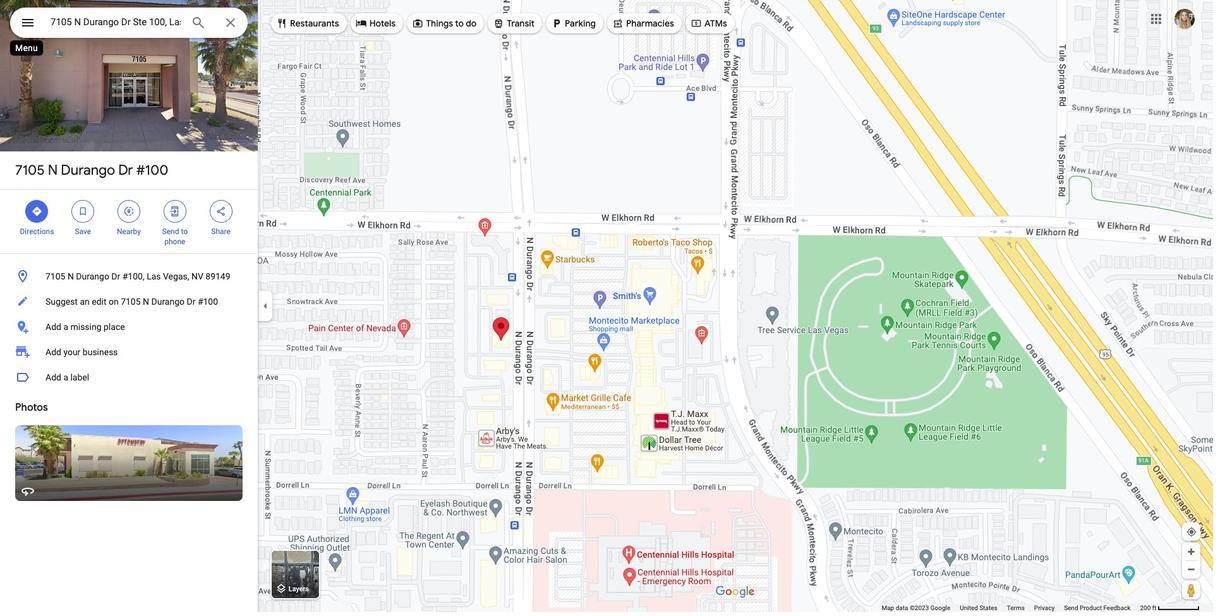 Task type: vqa. For each thing, say whether or not it's contained in the screenshot.
Privacy button
yes



Task type: describe. For each thing, give the bounding box(es) containing it.
google account: michelle dermenjian  
(michelle.dermenjian@adept.ai) image
[[1175, 9, 1195, 29]]

durango for #100,
[[76, 272, 109, 282]]

add for add your business
[[46, 348, 61, 358]]

united
[[960, 605, 978, 612]]

pharmacies
[[626, 18, 674, 29]]

add your business link
[[0, 340, 258, 365]]


[[215, 205, 227, 219]]

durango inside suggest an edit on 7105 n durango dr #100 button
[[151, 297, 185, 307]]

to inside  things to do
[[455, 18, 464, 29]]

terms button
[[1007, 605, 1025, 613]]

data
[[896, 605, 908, 612]]

add a label
[[46, 373, 89, 383]]

collapse side panel image
[[258, 300, 272, 313]]

200 ft button
[[1140, 605, 1200, 612]]

a for label
[[63, 373, 68, 383]]

google
[[931, 605, 951, 612]]

vegas,
[[163, 272, 189, 282]]

 search field
[[10, 8, 248, 40]]

add a missing place button
[[0, 315, 258, 340]]

send for send product feedback
[[1064, 605, 1078, 612]]


[[493, 16, 504, 30]]

show your location image
[[1186, 527, 1198, 538]]

#100 inside button
[[198, 297, 218, 307]]

add your business
[[46, 348, 118, 358]]

privacy
[[1034, 605, 1055, 612]]

privacy button
[[1034, 605, 1055, 613]]

7105 n durango dr #100
[[15, 162, 168, 179]]

 pharmacies
[[612, 16, 674, 30]]


[[551, 16, 562, 30]]

transit
[[507, 18, 535, 29]]

n for 7105 n durango dr #100
[[48, 162, 58, 179]]

nv
[[191, 272, 203, 282]]

directions
[[20, 228, 54, 236]]

7105 n durango dr #100, las vegas, nv 89149
[[46, 272, 230, 282]]

send for send to phone
[[162, 228, 179, 236]]

dr for #100,
[[111, 272, 120, 282]]

parking
[[565, 18, 596, 29]]

0 horizontal spatial #100
[[136, 162, 168, 179]]

united states button
[[960, 605, 998, 613]]

add a label button
[[0, 365, 258, 391]]

send to phone
[[162, 228, 188, 246]]

show street view coverage image
[[1182, 581, 1201, 600]]

share
[[211, 228, 231, 236]]

place
[[104, 322, 125, 332]]

suggest
[[46, 297, 78, 307]]

terms
[[1007, 605, 1025, 612]]

none field inside the 7105 n durango dr ste 100, las vegas, nv 89149 field
[[51, 15, 181, 30]]

hotels
[[369, 18, 396, 29]]

google maps element
[[0, 0, 1213, 613]]

suggest an edit on 7105 n durango dr #100 button
[[0, 289, 258, 315]]

200 ft
[[1140, 605, 1157, 612]]

a for missing
[[63, 322, 68, 332]]

send product feedback button
[[1064, 605, 1131, 613]]

7105 N Durango Dr Ste 100, Las Vegas, NV 89149 field
[[10, 8, 248, 38]]

add for add a missing place
[[46, 322, 61, 332]]


[[612, 16, 624, 30]]

suggest an edit on 7105 n durango dr #100
[[46, 297, 218, 307]]

united states
[[960, 605, 998, 612]]

save
[[75, 228, 91, 236]]

send product feedback
[[1064, 605, 1131, 612]]



Task type: locate. For each thing, give the bounding box(es) containing it.
map data ©2023 google
[[882, 605, 951, 612]]

2 vertical spatial dr
[[187, 297, 196, 307]]

0 vertical spatial 7105
[[15, 162, 45, 179]]

product
[[1080, 605, 1102, 612]]

to
[[455, 18, 464, 29], [181, 228, 188, 236]]

7105 n durango dr #100 main content
[[0, 0, 258, 613]]

edit
[[92, 297, 106, 307]]

1 vertical spatial n
[[68, 272, 74, 282]]

zoom in image
[[1187, 548, 1196, 557]]

map
[[882, 605, 894, 612]]

add left the your
[[46, 348, 61, 358]]

n
[[48, 162, 58, 179], [68, 272, 74, 282], [143, 297, 149, 307]]

0 vertical spatial a
[[63, 322, 68, 332]]

0 vertical spatial n
[[48, 162, 58, 179]]

0 vertical spatial add
[[46, 322, 61, 332]]

#100 down 89149
[[198, 297, 218, 307]]

durango up edit
[[76, 272, 109, 282]]

add down suggest
[[46, 322, 61, 332]]

 atms
[[691, 16, 727, 30]]

label
[[70, 373, 89, 383]]

phone
[[164, 238, 185, 246]]

0 vertical spatial to
[[455, 18, 464, 29]]

an
[[80, 297, 90, 307]]

add inside 'button'
[[46, 373, 61, 383]]


[[412, 16, 423, 30]]

 restaurants
[[276, 16, 339, 30]]

send
[[162, 228, 179, 236], [1064, 605, 1078, 612]]


[[31, 205, 43, 219]]

dr up 
[[118, 162, 133, 179]]

durango up 
[[61, 162, 115, 179]]

#100
[[136, 162, 168, 179], [198, 297, 218, 307]]

add a missing place
[[46, 322, 125, 332]]

#100,
[[122, 272, 145, 282]]

durango down "vegas,"
[[151, 297, 185, 307]]

business
[[83, 348, 118, 358]]

1 vertical spatial send
[[1064, 605, 1078, 612]]

durango inside 7105 n durango dr #100, las vegas, nv 89149 button
[[76, 272, 109, 282]]

dr for #100
[[118, 162, 133, 179]]

#100 up actions for 7105 n durango dr #100 region
[[136, 162, 168, 179]]

layers
[[289, 586, 309, 594]]

0 vertical spatial dr
[[118, 162, 133, 179]]

dr down nv
[[187, 297, 196, 307]]

atms
[[705, 18, 727, 29]]

1 horizontal spatial send
[[1064, 605, 1078, 612]]

send inside send to phone
[[162, 228, 179, 236]]

dr left #100,
[[111, 272, 120, 282]]

0 horizontal spatial 7105
[[15, 162, 45, 179]]

2 horizontal spatial 7105
[[121, 297, 141, 307]]


[[77, 205, 89, 219]]

1 vertical spatial #100
[[198, 297, 218, 307]]

 things to do
[[412, 16, 477, 30]]

 transit
[[493, 16, 535, 30]]

0 horizontal spatial n
[[48, 162, 58, 179]]

actions for 7105 n durango dr #100 region
[[0, 190, 258, 253]]

0 horizontal spatial send
[[162, 228, 179, 236]]

1 horizontal spatial n
[[68, 272, 74, 282]]


[[169, 205, 181, 219]]

1 horizontal spatial #100
[[198, 297, 218, 307]]

nearby
[[117, 228, 141, 236]]

your
[[63, 348, 80, 358]]

1 horizontal spatial to
[[455, 18, 464, 29]]


[[123, 205, 135, 219]]

2 horizontal spatial n
[[143, 297, 149, 307]]

200
[[1140, 605, 1151, 612]]

missing
[[70, 322, 101, 332]]

send up phone
[[162, 228, 179, 236]]

7105 up 
[[15, 162, 45, 179]]

to up phone
[[181, 228, 188, 236]]

7105 for 7105 n durango dr #100, las vegas, nv 89149
[[46, 272, 65, 282]]

durango for #100
[[61, 162, 115, 179]]

photos
[[15, 402, 48, 415]]

to left do on the top of the page
[[455, 18, 464, 29]]

add
[[46, 322, 61, 332], [46, 348, 61, 358], [46, 373, 61, 383]]

None field
[[51, 15, 181, 30]]

7105
[[15, 162, 45, 179], [46, 272, 65, 282], [121, 297, 141, 307]]

send inside send product feedback button
[[1064, 605, 1078, 612]]

 button
[[10, 8, 46, 40]]

durango
[[61, 162, 115, 179], [76, 272, 109, 282], [151, 297, 185, 307]]

 parking
[[551, 16, 596, 30]]

a
[[63, 322, 68, 332], [63, 373, 68, 383]]


[[276, 16, 288, 30]]

2 vertical spatial 7105
[[121, 297, 141, 307]]

2 vertical spatial add
[[46, 373, 61, 383]]

restaurants
[[290, 18, 339, 29]]

footer containing map data ©2023 google
[[882, 605, 1140, 613]]

2 a from the top
[[63, 373, 68, 383]]

7105 n durango dr #100, las vegas, nv 89149 button
[[0, 264, 258, 289]]

footer
[[882, 605, 1140, 613]]

1 vertical spatial dr
[[111, 272, 120, 282]]

states
[[980, 605, 998, 612]]

a left label
[[63, 373, 68, 383]]


[[20, 14, 35, 32]]

0 horizontal spatial to
[[181, 228, 188, 236]]

1 vertical spatial 7105
[[46, 272, 65, 282]]

add left label
[[46, 373, 61, 383]]

7105 up suggest
[[46, 272, 65, 282]]

0 vertical spatial durango
[[61, 162, 115, 179]]

©2023
[[910, 605, 929, 612]]

zoom out image
[[1187, 566, 1196, 575]]

89149
[[206, 272, 230, 282]]

add inside button
[[46, 322, 61, 332]]

add for add a label
[[46, 373, 61, 383]]

1 horizontal spatial 7105
[[46, 272, 65, 282]]

n for 7105 n durango dr #100, las vegas, nv 89149
[[68, 272, 74, 282]]

ft
[[1153, 605, 1157, 612]]

0 vertical spatial send
[[162, 228, 179, 236]]

1 vertical spatial add
[[46, 348, 61, 358]]

a inside 'button'
[[63, 373, 68, 383]]

dr
[[118, 162, 133, 179], [111, 272, 120, 282], [187, 297, 196, 307]]

7105 for 7105 n durango dr #100
[[15, 162, 45, 179]]

do
[[466, 18, 477, 29]]

1 add from the top
[[46, 322, 61, 332]]

1 vertical spatial a
[[63, 373, 68, 383]]

send left product
[[1064, 605, 1078, 612]]

7105 right "on"
[[121, 297, 141, 307]]


[[691, 16, 702, 30]]

a inside button
[[63, 322, 68, 332]]

feedback
[[1104, 605, 1131, 612]]

footer inside the google maps element
[[882, 605, 1140, 613]]

1 a from the top
[[63, 322, 68, 332]]

2 vertical spatial durango
[[151, 297, 185, 307]]

0 vertical spatial #100
[[136, 162, 168, 179]]

on
[[109, 297, 119, 307]]

things
[[426, 18, 453, 29]]

to inside send to phone
[[181, 228, 188, 236]]

 hotels
[[356, 16, 396, 30]]

a left missing
[[63, 322, 68, 332]]

1 vertical spatial durango
[[76, 272, 109, 282]]


[[356, 16, 367, 30]]

1 vertical spatial to
[[181, 228, 188, 236]]

2 vertical spatial n
[[143, 297, 149, 307]]

2 add from the top
[[46, 348, 61, 358]]

las
[[147, 272, 161, 282]]

3 add from the top
[[46, 373, 61, 383]]



